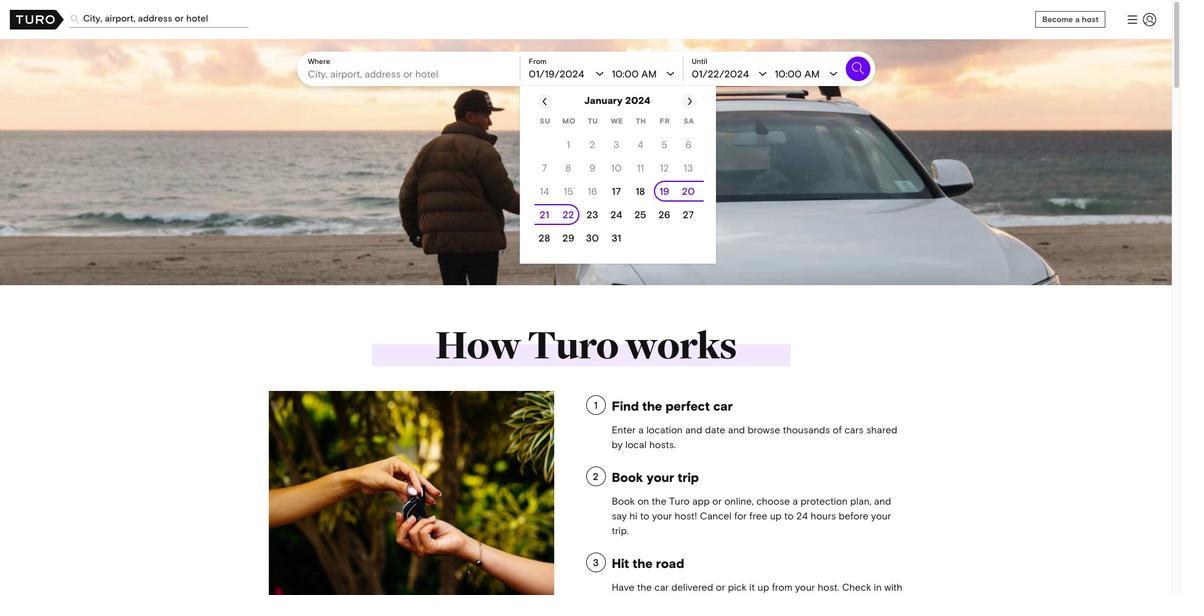 Task type: locate. For each thing, give the bounding box(es) containing it.
up right the "it"
[[758, 582, 769, 593]]

24 left hours
[[796, 510, 808, 521]]

0 vertical spatial 24
[[610, 209, 622, 220]]

0 vertical spatial turo
[[528, 317, 618, 371]]

book on the turo app or online, choose a protection plan, and say hi to your host! cancel for free up to 24 hours before your trip.
[[612, 495, 891, 536]]

enter a location and date and browse thousands of cars shared by local hosts.
[[612, 424, 897, 450]]

1 horizontal spatial a
[[793, 495, 798, 507]]

0 vertical spatial car
[[713, 398, 733, 414]]

13
[[684, 162, 693, 173]]

1 vertical spatial 24
[[796, 510, 808, 521]]

28 button
[[533, 226, 557, 249]]

a inside enter a location and date and browse thousands of cars shared by local hosts.
[[638, 424, 644, 435]]

thousands
[[783, 424, 830, 435]]

up
[[770, 510, 782, 521], [758, 582, 769, 593]]

31 button right 30
[[605, 226, 629, 249]]

1
[[567, 139, 570, 150]]

11 button
[[629, 156, 653, 179]]

menu element
[[1120, 7, 1162, 32]]

car up the date
[[713, 398, 733, 414]]

City, airport, address or hotel field
[[70, 9, 249, 28], [308, 66, 513, 81]]

1 vertical spatial car
[[654, 582, 669, 593]]

6
[[685, 139, 691, 150]]

25 button
[[629, 203, 653, 226]]

1 vertical spatial a
[[638, 424, 644, 435]]

1 vertical spatial turo
[[669, 495, 690, 507]]

1 vertical spatial city, airport, address or hotel field
[[308, 66, 513, 81]]

31 button
[[605, 226, 629, 249], [533, 249, 557, 273]]

1 vertical spatial 31
[[540, 256, 549, 267]]

to right hi
[[640, 510, 649, 521]]

find
[[612, 398, 639, 414]]

book for book your trip
[[612, 470, 643, 485]]

2 button
[[581, 133, 605, 156]]

7 button
[[533, 156, 557, 179]]

app
[[692, 495, 710, 507]]

1 to from the left
[[640, 510, 649, 521]]

1 horizontal spatial 24
[[796, 510, 808, 521]]

trip
[[678, 470, 699, 485]]

car inside have the car delivered or pick it up from your host. check in with
[[654, 582, 669, 593]]

1 horizontal spatial to
[[784, 510, 794, 521]]

host
[[1082, 15, 1099, 24]]

27 button
[[677, 203, 701, 226]]

turo image
[[10, 10, 64, 29]]

protection
[[801, 495, 848, 507]]

turo
[[528, 317, 618, 371], [669, 495, 690, 507]]

0 vertical spatial book
[[612, 470, 643, 485]]

5
[[661, 139, 667, 150]]

0 horizontal spatial to
[[640, 510, 649, 521]]

your right from
[[795, 582, 815, 593]]

2 horizontal spatial and
[[874, 495, 891, 507]]

31
[[612, 232, 621, 243], [540, 256, 549, 267]]

18
[[636, 185, 645, 197]]

book up on
[[612, 470, 643, 485]]

turo host handing keys to guest image
[[268, 391, 554, 595]]

4 button
[[629, 133, 653, 156]]

become a host
[[1042, 15, 1099, 24]]

a right choose
[[793, 495, 798, 507]]

choose
[[756, 495, 790, 507]]

24 inside button
[[610, 209, 622, 220]]

and inside "book on the turo app or online, choose a protection plan, and say hi to your host! cancel for free up to 24 hours before your trip."
[[874, 495, 891, 507]]

1 vertical spatial up
[[758, 582, 769, 593]]

or left pick at the bottom right
[[716, 582, 725, 593]]

for
[[734, 510, 747, 521]]

from
[[772, 582, 792, 593]]

book your trip
[[612, 470, 699, 485]]

30 button
[[581, 226, 605, 249]]

1 vertical spatial book
[[612, 495, 635, 507]]

2
[[589, 139, 595, 150]]

None field
[[70, 0, 1028, 37], [308, 66, 513, 81], [70, 0, 1028, 37], [308, 66, 513, 81]]

9 button
[[581, 156, 605, 179]]

1 horizontal spatial up
[[770, 510, 782, 521]]

book inside "book on the turo app or online, choose a protection plan, and say hi to your host! cancel for free up to 24 hours before your trip."
[[612, 495, 635, 507]]

0 horizontal spatial up
[[758, 582, 769, 593]]

by
[[612, 439, 623, 450]]

and
[[685, 424, 702, 435], [728, 424, 745, 435], [874, 495, 891, 507]]

a
[[1075, 15, 1080, 24], [638, 424, 644, 435], [793, 495, 798, 507]]

car down road
[[654, 582, 669, 593]]

24 right 23 button
[[610, 209, 622, 220]]

0 vertical spatial city, airport, address or hotel field
[[70, 9, 249, 28]]

your left trip on the bottom right
[[646, 470, 674, 485]]

and right the date
[[728, 424, 745, 435]]

0 horizontal spatial turo
[[528, 317, 618, 371]]

0 vertical spatial 31
[[612, 232, 621, 243]]

0 horizontal spatial 31
[[540, 256, 549, 267]]

21
[[540, 209, 549, 220]]

or up cancel
[[712, 495, 722, 507]]

the for road
[[633, 556, 652, 571]]

3
[[613, 139, 619, 150]]

your
[[646, 470, 674, 485], [652, 510, 672, 521], [871, 510, 891, 521], [795, 582, 815, 593]]

6 button
[[677, 133, 701, 156]]

book
[[612, 470, 643, 485], [612, 495, 635, 507]]

hours
[[811, 510, 836, 521]]

the right hit
[[633, 556, 652, 571]]

to down choose
[[784, 510, 794, 521]]

enter
[[612, 424, 636, 435]]

hosts.
[[649, 439, 676, 450]]

check
[[842, 582, 871, 593]]

2 horizontal spatial a
[[1075, 15, 1080, 24]]

0 horizontal spatial car
[[654, 582, 669, 593]]

24
[[610, 209, 622, 220], [796, 510, 808, 521]]

hit the road
[[612, 556, 684, 571]]

up down choose
[[770, 510, 782, 521]]

2 book from the top
[[612, 495, 635, 507]]

and right plan,
[[874, 495, 891, 507]]

book up say
[[612, 495, 635, 507]]

to
[[640, 510, 649, 521], [784, 510, 794, 521]]

11
[[637, 162, 644, 173]]

0 horizontal spatial a
[[638, 424, 644, 435]]

01/19/2024
[[529, 68, 584, 79]]

it
[[749, 582, 755, 593]]

24 inside "book on the turo app or online, choose a protection plan, and say hi to your host! cancel for free up to 24 hours before your trip."
[[796, 510, 808, 521]]

the up the location at the bottom right
[[642, 398, 662, 414]]

12 button
[[653, 156, 677, 179]]

31 button down 28
[[533, 249, 557, 273]]

car
[[713, 398, 733, 414], [654, 582, 669, 593]]

29 button
[[557, 226, 581, 249]]

16 button
[[581, 179, 605, 203]]

su
[[540, 117, 550, 125]]

0 horizontal spatial 24
[[610, 209, 622, 220]]

31 for rightmost 31 button
[[612, 232, 621, 243]]

the right have
[[637, 582, 652, 593]]

or inside "book on the turo app or online, choose a protection plan, and say hi to your host! cancel for free up to 24 hours before your trip."
[[712, 495, 722, 507]]

hi
[[629, 510, 637, 521]]

the inside have the car delivered or pick it up from your host. check in with
[[637, 582, 652, 593]]

2 vertical spatial a
[[793, 495, 798, 507]]

online,
[[724, 495, 754, 507]]

31 right 30 button
[[612, 232, 621, 243]]

1 book from the top
[[612, 470, 643, 485]]

0 horizontal spatial city, airport, address or hotel field
[[70, 9, 249, 28]]

0 vertical spatial up
[[770, 510, 782, 521]]

tu
[[588, 117, 598, 125]]

the right on
[[652, 495, 666, 507]]

a left host
[[1075, 15, 1080, 24]]

0 vertical spatial a
[[1075, 15, 1080, 24]]

31 for left 31 button
[[540, 256, 549, 267]]

1 horizontal spatial 31
[[612, 232, 621, 243]]

a up local
[[638, 424, 644, 435]]

31 down 28
[[540, 256, 549, 267]]

22 button
[[557, 203, 581, 226]]

0 vertical spatial or
[[712, 495, 722, 507]]

19 button
[[653, 179, 677, 203]]

a inside "book on the turo app or online, choose a protection plan, and say hi to your host! cancel for free up to 24 hours before your trip."
[[793, 495, 798, 507]]

28
[[539, 232, 550, 243]]

and left the date
[[685, 424, 702, 435]]

1 horizontal spatial turo
[[669, 495, 690, 507]]

1 vertical spatial or
[[716, 582, 725, 593]]



Task type: vqa. For each thing, say whether or not it's contained in the screenshot.


Task type: describe. For each thing, give the bounding box(es) containing it.
location
[[646, 424, 683, 435]]

24 button
[[605, 203, 629, 226]]

move backward to switch to the previous month image
[[540, 97, 550, 106]]

th
[[636, 117, 646, 125]]

1 horizontal spatial city, airport, address or hotel field
[[308, 66, 513, 81]]

sa
[[684, 117, 694, 125]]

pick
[[728, 582, 747, 593]]

from
[[529, 57, 547, 66]]

5 button
[[653, 133, 677, 156]]

delivered
[[671, 582, 713, 593]]

the for car
[[637, 582, 652, 593]]

have the car delivered or pick it up from your host. check in with
[[612, 582, 902, 595]]

25
[[634, 209, 646, 220]]

01/22/2024
[[692, 68, 749, 79]]

30
[[586, 232, 599, 243]]

the inside "book on the turo app or online, choose a protection plan, and say hi to your host! cancel for free up to 24 hours before your trip."
[[652, 495, 666, 507]]

how turo works
[[435, 317, 736, 371]]

1 horizontal spatial and
[[728, 424, 745, 435]]

your down plan,
[[871, 510, 891, 521]]

up inside "book on the turo app or online, choose a protection plan, and say hi to your host! cancel for free up to 24 hours before your trip."
[[770, 510, 782, 521]]

plan,
[[850, 495, 871, 507]]

8
[[566, 162, 571, 173]]

we
[[611, 117, 623, 125]]

1 horizontal spatial 31 button
[[605, 226, 629, 249]]

your left host!
[[652, 510, 672, 521]]

free
[[749, 510, 767, 521]]

23 button
[[581, 203, 605, 226]]

4
[[637, 139, 643, 150]]

trip.
[[612, 525, 629, 536]]

browse
[[748, 424, 780, 435]]

become a host link
[[1036, 11, 1105, 28]]

cars
[[845, 424, 864, 435]]

fr
[[660, 117, 670, 125]]

29
[[562, 232, 574, 243]]

cancel
[[700, 510, 732, 521]]

calendar application
[[519, 86, 1079, 273]]

2 to from the left
[[784, 510, 794, 521]]

17 button
[[605, 179, 629, 203]]

23
[[587, 209, 598, 220]]

shared
[[866, 424, 897, 435]]

19
[[659, 185, 669, 197]]

20 button
[[677, 179, 701, 203]]

15 button
[[557, 179, 581, 203]]

27
[[683, 209, 694, 220]]

7
[[542, 162, 547, 173]]

10 button
[[605, 156, 629, 179]]

have
[[612, 582, 634, 593]]

how
[[435, 317, 521, 371]]

local
[[625, 439, 647, 450]]

turo inside "book on the turo app or online, choose a protection plan, and say hi to your host! cancel for free up to 24 hours before your trip."
[[669, 495, 690, 507]]

find the perfect car
[[612, 398, 733, 414]]

works
[[625, 317, 736, 371]]

17
[[612, 185, 621, 197]]

a for become
[[1075, 15, 1080, 24]]

date
[[705, 424, 725, 435]]

hit
[[612, 556, 629, 571]]

or inside have the car delivered or pick it up from your host. check in with
[[716, 582, 725, 593]]

1 button
[[557, 133, 581, 156]]

0 horizontal spatial and
[[685, 424, 702, 435]]

of
[[833, 424, 842, 435]]

road
[[656, 556, 684, 571]]

3 button
[[605, 133, 629, 156]]

14 button
[[533, 179, 557, 203]]

book for book on the turo app or online, choose a protection plan, and say hi to your host! cancel for free up to 24 hours before your trip.
[[612, 495, 635, 507]]

your inside have the car delivered or pick it up from your host. check in with
[[795, 582, 815, 593]]

where
[[308, 57, 330, 66]]

16
[[588, 185, 597, 197]]

26 button
[[653, 203, 677, 226]]

20
[[682, 185, 695, 197]]

12
[[660, 162, 669, 173]]

say
[[612, 510, 627, 521]]

18 button
[[629, 179, 653, 203]]

until
[[692, 57, 707, 66]]

26
[[658, 209, 670, 220]]

14
[[540, 185, 549, 197]]

on
[[638, 495, 649, 507]]

up inside have the car delivered or pick it up from your host. check in with
[[758, 582, 769, 593]]

0 horizontal spatial 31 button
[[533, 249, 557, 273]]

1 horizontal spatial car
[[713, 398, 733, 414]]

host!
[[675, 510, 697, 521]]

the for perfect
[[642, 398, 662, 414]]

in
[[874, 582, 882, 593]]

8 button
[[557, 156, 581, 179]]

before
[[839, 510, 869, 521]]

a for enter
[[638, 424, 644, 435]]

9
[[589, 162, 595, 173]]

host.
[[818, 582, 839, 593]]

mo
[[562, 117, 576, 125]]

13 button
[[677, 156, 701, 179]]

move forward to switch to the next month image
[[685, 97, 694, 106]]

with
[[884, 582, 902, 593]]



